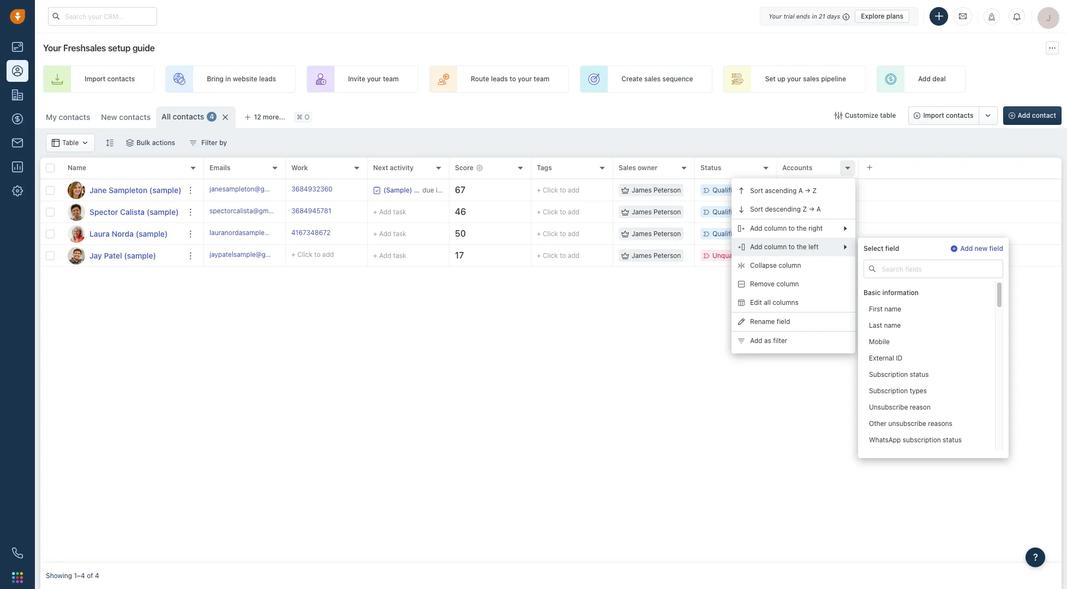 Task type: locate. For each thing, give the bounding box(es) containing it.
send email image
[[959, 12, 967, 21]]

1 subscription from the top
[[869, 371, 908, 379]]

sales left 'pipeline'
[[803, 75, 820, 83]]

1 vertical spatial z
[[803, 205, 807, 214]]

1 vertical spatial subscription
[[869, 387, 908, 395]]

press space to select this row. row containing 50
[[204, 223, 1062, 245]]

0 vertical spatial task
[[393, 208, 406, 216]]

more...
[[263, 113, 285, 121]]

1 task from the top
[[393, 208, 406, 216]]

your left freshsales
[[43, 43, 61, 53]]

sampleton
[[109, 185, 147, 195]]

0 vertical spatial subscription
[[903, 436, 941, 444]]

container_wx8msf4aqz5i3rn1 image inside press space to select this row. row
[[622, 230, 629, 238]]

column down descending
[[764, 224, 787, 233]]

customize
[[845, 111, 879, 119]]

2 vertical spatial + add task
[[373, 251, 406, 259]]

import inside import contacts button
[[923, 111, 944, 119]]

james for 46
[[632, 208, 652, 216]]

field right select
[[885, 244, 899, 253]]

1 the from the top
[[797, 224, 807, 233]]

→ up techcave (sample)
[[805, 187, 811, 195]]

name down 'basic information'
[[885, 305, 902, 313]]

1 sort from the top
[[750, 187, 763, 195]]

bulk actions button
[[119, 134, 182, 152]]

name right last
[[884, 322, 901, 330]]

press space to select this row. row containing jane sampleton (sample)
[[40, 180, 204, 201]]

2 subscription from the top
[[869, 387, 908, 395]]

press space to select this row. row containing 46
[[204, 201, 1062, 223]]

0 vertical spatial sort
[[750, 187, 763, 195]]

team inside route leads to your team link
[[534, 75, 550, 83]]

import inside import contacts link
[[85, 75, 106, 83]]

0 horizontal spatial a
[[799, 187, 803, 195]]

1 + click to add from the top
[[537, 186, 580, 194]]

1 vertical spatial your
[[43, 43, 61, 53]]

grid containing 67
[[40, 157, 1062, 563]]

subscription down other unsubscribe reasons
[[903, 436, 941, 444]]

trial
[[784, 12, 795, 19]]

status up types
[[910, 371, 929, 379]]

s image
[[68, 203, 85, 221]]

select field
[[864, 244, 899, 253]]

(sample) for laura norda (sample)
[[136, 229, 168, 238]]

subscription
[[903, 436, 941, 444], [885, 453, 923, 461]]

column up e
[[764, 243, 787, 251]]

3684945781
[[291, 207, 331, 215]]

james peterson for 46
[[632, 208, 681, 216]]

1 vertical spatial sort
[[750, 205, 763, 214]]

+ add task
[[373, 208, 406, 216], [373, 229, 406, 238], [373, 251, 406, 259]]

your right the up
[[787, 75, 801, 83]]

2 peterson from the top
[[654, 208, 681, 216]]

1 vertical spatial qualified
[[713, 208, 740, 216]]

leads right route at the left top of page
[[491, 75, 508, 83]]

1 your from the left
[[367, 75, 381, 83]]

the
[[797, 224, 807, 233], [797, 243, 807, 251]]

1 row group from the left
[[40, 180, 204, 267]]

1 vertical spatial import contacts
[[923, 111, 974, 119]]

2 team from the left
[[534, 75, 550, 83]]

last name
[[869, 322, 901, 330]]

1 vertical spatial →
[[809, 205, 815, 214]]

add for add contact
[[1018, 111, 1031, 119]]

right
[[809, 224, 823, 233]]

0 vertical spatial import
[[85, 75, 106, 83]]

0 vertical spatial status
[[910, 371, 929, 379]]

1 j image from the top
[[68, 181, 85, 199]]

row group containing jane sampleton (sample)
[[40, 180, 204, 267]]

row group containing 67
[[204, 180, 1062, 267]]

1 horizontal spatial team
[[534, 75, 550, 83]]

status down whatsapp subscription status
[[925, 453, 944, 461]]

(sample) for jay patel (sample)
[[124, 251, 156, 260]]

import contacts for import contacts link
[[85, 75, 135, 83]]

50
[[455, 229, 466, 238]]

1 james from the top
[[632, 186, 652, 194]]

sales right create
[[644, 75, 661, 83]]

of
[[87, 572, 93, 580]]

2 sales from the left
[[803, 75, 820, 83]]

0 horizontal spatial z
[[803, 205, 807, 214]]

0 vertical spatial qualified
[[713, 186, 740, 194]]

add deal link
[[877, 65, 966, 93]]

edit all columns
[[750, 299, 799, 307]]

⌘ o
[[297, 113, 310, 121]]

name for first name
[[885, 305, 902, 313]]

1 horizontal spatial leads
[[491, 75, 508, 83]]

subscription up 'unsubscribe'
[[869, 387, 908, 395]]

spector calista (sample) link
[[89, 207, 179, 217]]

import down add deal
[[923, 111, 944, 119]]

import
[[85, 75, 106, 83], [923, 111, 944, 119]]

add for add column to the left
[[750, 243, 763, 251]]

j image left jay on the left top of page
[[68, 247, 85, 264]]

customize table
[[845, 111, 896, 119]]

import contacts inside button
[[923, 111, 974, 119]]

website
[[233, 75, 257, 83]]

task for 50
[[393, 229, 406, 238]]

in left 21
[[812, 12, 817, 19]]

accounts
[[782, 164, 813, 172]]

your right route at the left top of page
[[518, 75, 532, 83]]

the up e corp (sample) link
[[797, 243, 807, 251]]

bring
[[207, 75, 224, 83]]

contacts down add deal link
[[946, 111, 974, 119]]

2 vertical spatial qualified
[[713, 230, 740, 238]]

add contact button
[[1003, 106, 1062, 125]]

press space to select this row. row containing jay patel (sample)
[[40, 245, 204, 267]]

0 vertical spatial →
[[805, 187, 811, 195]]

(sample) for acme inc (sample)
[[813, 230, 840, 238]]

→ inside menu item
[[805, 187, 811, 195]]

1 horizontal spatial your
[[769, 12, 782, 19]]

3 + add task from the top
[[373, 251, 406, 259]]

menu
[[732, 178, 856, 354]]

import contacts down deal on the top right of the page
[[923, 111, 974, 119]]

2 vertical spatial task
[[393, 251, 406, 259]]

your left trial
[[769, 12, 782, 19]]

0 vertical spatial z
[[813, 187, 817, 195]]

spectorcalista@gmail.com
[[210, 207, 291, 215]]

cell for 50
[[859, 223, 1062, 244]]

0 vertical spatial your
[[769, 12, 782, 19]]

plans
[[887, 12, 904, 20]]

freshworks switcher image
[[12, 572, 23, 583]]

3 task from the top
[[393, 251, 406, 259]]

3 peterson from the top
[[654, 230, 681, 238]]

field right new
[[990, 244, 1003, 253]]

laura norda (sample) link
[[89, 228, 168, 239]]

2 james peterson from the top
[[632, 208, 681, 216]]

→ inside menu item
[[809, 205, 815, 214]]

+ add task for 50
[[373, 229, 406, 238]]

2 vertical spatial status
[[925, 453, 944, 461]]

+
[[537, 186, 541, 194], [373, 208, 377, 216], [537, 208, 541, 216], [373, 229, 377, 238], [537, 230, 541, 238], [291, 250, 296, 259], [373, 251, 377, 259], [537, 252, 541, 260]]

3 + click to add from the top
[[537, 230, 580, 238]]

james peterson for 17
[[632, 252, 681, 260]]

leads right website
[[259, 75, 276, 83]]

(sample) right calista
[[147, 207, 179, 216]]

jaypatelsample@gmail.com link
[[210, 250, 293, 261]]

0 vertical spatial import contacts
[[85, 75, 135, 83]]

(sample) for spector calista (sample)
[[147, 207, 179, 216]]

add for add as filter
[[750, 337, 763, 345]]

subscription for subscription types
[[869, 387, 908, 395]]

your trial ends in 21 days
[[769, 12, 840, 19]]

12
[[254, 113, 261, 121]]

jaypatelsample@gmail.com
[[210, 250, 293, 259]]

your for your freshsales setup guide
[[43, 43, 61, 53]]

4 right of
[[95, 572, 99, 580]]

2 horizontal spatial your
[[787, 75, 801, 83]]

add inside button
[[1018, 111, 1031, 119]]

add
[[568, 186, 580, 194], [568, 208, 580, 216], [568, 230, 580, 238], [322, 250, 334, 259], [568, 252, 580, 260]]

2 cell from the top
[[859, 201, 1062, 223]]

qualified for 67
[[713, 186, 740, 194]]

import down your freshsales setup guide
[[85, 75, 106, 83]]

by
[[219, 139, 227, 147]]

create
[[622, 75, 643, 83]]

1 james peterson from the top
[[632, 186, 681, 194]]

route leads to your team link
[[429, 65, 569, 93]]

grid
[[40, 157, 1062, 563]]

edit all columns menu item
[[732, 294, 856, 312]]

2 task from the top
[[393, 229, 406, 238]]

add inside menu
[[960, 244, 973, 253]]

import contacts down setup at the top left of the page
[[85, 75, 135, 83]]

4 peterson from the top
[[654, 252, 681, 260]]

name for last name
[[884, 322, 901, 330]]

→ down widgetz.io (sample) link
[[809, 205, 815, 214]]

column up columns
[[777, 280, 799, 288]]

add for add deal
[[918, 75, 931, 83]]

task
[[393, 208, 406, 216], [393, 229, 406, 238], [393, 251, 406, 259]]

columns
[[773, 299, 799, 307]]

(sample) right sampleton
[[149, 185, 181, 195]]

1 vertical spatial subscription
[[885, 453, 923, 461]]

column down e
[[779, 262, 801, 270]]

click for 50
[[543, 230, 558, 238]]

1 vertical spatial the
[[797, 243, 807, 251]]

sales
[[619, 164, 636, 172]]

rename field menu item
[[732, 313, 856, 331]]

contacts
[[107, 75, 135, 83], [946, 111, 974, 119], [173, 112, 204, 121], [59, 112, 90, 122], [119, 112, 151, 122]]

1 horizontal spatial sales
[[803, 75, 820, 83]]

3 qualified from the top
[[713, 230, 740, 238]]

add for add new field
[[960, 244, 973, 253]]

1 horizontal spatial field
[[885, 244, 899, 253]]

emails
[[210, 164, 230, 172]]

techcave (sample) link
[[782, 208, 841, 216]]

sort left descending
[[750, 205, 763, 214]]

click for 17
[[543, 252, 558, 260]]

spector calista (sample)
[[89, 207, 179, 216]]

1 horizontal spatial import contacts
[[923, 111, 974, 119]]

4 up filter by
[[210, 113, 214, 121]]

sort ascending a → z menu item
[[732, 182, 856, 200]]

2 + click to add from the top
[[537, 208, 580, 216]]

3 james peterson from the top
[[632, 230, 681, 238]]

press space to select this row. row
[[40, 180, 204, 201], [204, 180, 1062, 201], [40, 201, 204, 223], [204, 201, 1062, 223], [40, 223, 204, 245], [204, 223, 1062, 245], [40, 245, 204, 267], [204, 245, 1062, 267]]

showing
[[46, 572, 72, 580]]

+ click to add
[[537, 186, 580, 194], [537, 208, 580, 216], [537, 230, 580, 238], [537, 252, 580, 260]]

task for 17
[[393, 251, 406, 259]]

contacts down setup at the top left of the page
[[107, 75, 135, 83]]

0 vertical spatial + add task
[[373, 208, 406, 216]]

all
[[162, 112, 171, 121]]

subscription for sms
[[885, 453, 923, 461]]

the left right
[[797, 224, 807, 233]]

0 vertical spatial a
[[799, 187, 803, 195]]

1 team from the left
[[383, 75, 399, 83]]

(sample) down laura norda (sample) link
[[124, 251, 156, 260]]

2 qualified from the top
[[713, 208, 740, 216]]

james peterson for 50
[[632, 230, 681, 238]]

next activity
[[373, 164, 414, 172]]

add column to the right
[[750, 224, 823, 233]]

row group
[[40, 180, 204, 267], [204, 180, 1062, 267]]

1 vertical spatial name
[[884, 322, 901, 330]]

4 cell from the top
[[859, 245, 1062, 266]]

2 the from the top
[[797, 243, 807, 251]]

0 horizontal spatial import
[[85, 75, 106, 83]]

1 vertical spatial j image
[[68, 247, 85, 264]]

0 horizontal spatial leads
[[259, 75, 276, 83]]

+ click to add for 46
[[537, 208, 580, 216]]

3684945781 link
[[291, 206, 331, 218]]

sort inside menu item
[[750, 187, 763, 195]]

field
[[885, 244, 899, 253], [990, 244, 1003, 253], [777, 318, 790, 326]]

actions
[[152, 139, 175, 147]]

name
[[885, 305, 902, 313], [884, 322, 901, 330]]

1 horizontal spatial a
[[817, 205, 821, 214]]

subscription down whatsapp subscription status
[[885, 453, 923, 461]]

column
[[764, 224, 787, 233], [764, 243, 787, 251], [779, 262, 801, 270], [777, 280, 799, 288]]

subscription down external id
[[869, 371, 908, 379]]

add deal
[[918, 75, 946, 83]]

collapse column menu item
[[732, 256, 856, 275]]

1 horizontal spatial 4
[[210, 113, 214, 121]]

1 peterson from the top
[[654, 186, 681, 194]]

4 james from the top
[[632, 252, 652, 260]]

0 horizontal spatial 4
[[95, 572, 99, 580]]

(sample) down spector calista (sample) 'link'
[[136, 229, 168, 238]]

1 vertical spatial 4
[[95, 572, 99, 580]]

explore plans
[[861, 12, 904, 20]]

0 vertical spatial name
[[885, 305, 902, 313]]

+ add task for 17
[[373, 251, 406, 259]]

reason
[[910, 403, 931, 412]]

2 sort from the top
[[750, 205, 763, 214]]

add
[[918, 75, 931, 83], [1018, 111, 1031, 119], [379, 208, 391, 216], [750, 224, 763, 233], [379, 229, 391, 238], [750, 243, 763, 251], [960, 244, 973, 253], [379, 251, 391, 259], [750, 337, 763, 345]]

as
[[764, 337, 771, 345]]

0 horizontal spatial field
[[777, 318, 790, 326]]

james
[[632, 186, 652, 194], [632, 208, 652, 216], [632, 230, 652, 238], [632, 252, 652, 260]]

1 horizontal spatial z
[[813, 187, 817, 195]]

all contacts 4
[[162, 112, 214, 121]]

0 vertical spatial 4
[[210, 113, 214, 121]]

sort for sort descending z → a
[[750, 205, 763, 214]]

4 + click to add from the top
[[537, 252, 580, 260]]

team
[[383, 75, 399, 83], [534, 75, 550, 83]]

leads
[[259, 75, 276, 83], [491, 75, 508, 83]]

contacts right my
[[59, 112, 90, 122]]

peterson for 50
[[654, 230, 681, 238]]

2 james from the top
[[632, 208, 652, 216]]

qualified for 46
[[713, 208, 740, 216]]

1 vertical spatial a
[[817, 205, 821, 214]]

0 horizontal spatial container_wx8msf4aqz5i3rn1 image
[[81, 139, 89, 147]]

in right bring
[[225, 75, 231, 83]]

techcave
[[782, 208, 812, 216]]

0 horizontal spatial your
[[367, 75, 381, 83]]

field inside menu item
[[777, 318, 790, 326]]

4167348672
[[291, 229, 331, 237]]

3 cell from the top
[[859, 223, 1062, 244]]

a inside menu item
[[817, 205, 821, 214]]

j image
[[68, 181, 85, 199], [68, 247, 85, 264]]

add as filter menu item
[[732, 332, 856, 350]]

unsubscribe reason
[[869, 403, 931, 412]]

explore plans link
[[855, 10, 910, 23]]

your
[[769, 12, 782, 19], [43, 43, 61, 53]]

(sample) inside 'link'
[[147, 207, 179, 216]]

contact
[[1032, 111, 1056, 119]]

add for 67
[[568, 186, 580, 194]]

j image left jane at the top left of the page
[[68, 181, 85, 199]]

(sample) up left
[[813, 230, 840, 238]]

new contacts
[[101, 112, 151, 122]]

edit
[[750, 299, 762, 307]]

status down reasons
[[943, 436, 962, 444]]

+ click to add for 17
[[537, 252, 580, 260]]

1 qualified from the top
[[713, 186, 740, 194]]

james for 50
[[632, 230, 652, 238]]

sales
[[644, 75, 661, 83], [803, 75, 820, 83]]

1 vertical spatial task
[[393, 229, 406, 238]]

peterson for 17
[[654, 252, 681, 260]]

rename
[[750, 318, 775, 326]]

→ for a
[[809, 205, 815, 214]]

0 vertical spatial the
[[797, 224, 807, 233]]

add as filter
[[750, 337, 787, 345]]

cell
[[859, 180, 1062, 201], [859, 201, 1062, 223], [859, 223, 1062, 244], [859, 245, 1062, 266]]

0 vertical spatial j image
[[68, 181, 85, 199]]

add column to the left menu
[[858, 238, 1009, 465]]

2 row group from the left
[[204, 180, 1062, 267]]

2 + add task from the top
[[373, 229, 406, 238]]

add for 17
[[568, 252, 580, 260]]

2 horizontal spatial container_wx8msf4aqz5i3rn1 image
[[622, 230, 629, 238]]

status for whatsapp subscription status
[[943, 436, 962, 444]]

1 vertical spatial status
[[943, 436, 962, 444]]

add inside 'menu item'
[[750, 337, 763, 345]]

work
[[291, 164, 308, 172]]

1 + add task from the top
[[373, 208, 406, 216]]

information
[[883, 289, 919, 297]]

0 horizontal spatial your
[[43, 43, 61, 53]]

1 vertical spatial + add task
[[373, 229, 406, 238]]

0 vertical spatial in
[[812, 12, 817, 19]]

container_wx8msf4aqz5i3rn1 image
[[81, 139, 89, 147], [126, 139, 134, 147], [622, 230, 629, 238]]

field down columns
[[777, 318, 790, 326]]

guide
[[132, 43, 155, 53]]

column for collapse column
[[779, 262, 801, 270]]

1 horizontal spatial your
[[518, 75, 532, 83]]

column for add column to the right
[[764, 224, 787, 233]]

container_wx8msf4aqz5i3rn1 image
[[835, 112, 842, 119], [52, 139, 59, 147], [189, 139, 197, 147], [373, 186, 381, 194], [622, 186, 629, 194], [622, 208, 629, 216], [622, 252, 629, 259]]

0 horizontal spatial team
[[383, 75, 399, 83]]

add for 46
[[568, 208, 580, 216]]

1 vertical spatial import
[[923, 111, 944, 119]]

sequence
[[663, 75, 693, 83]]

→
[[805, 187, 811, 195], [809, 205, 815, 214]]

0 horizontal spatial import contacts
[[85, 75, 135, 83]]

3 james from the top
[[632, 230, 652, 238]]

2 j image from the top
[[68, 247, 85, 264]]

(sample) down left
[[805, 252, 832, 260]]

1 horizontal spatial import
[[923, 111, 944, 119]]

basic information
[[864, 289, 919, 297]]

widgetz.io
[[782, 186, 816, 194]]

your right 'invite' on the left top of the page
[[367, 75, 381, 83]]

sort inside menu item
[[750, 205, 763, 214]]

sort left ascending
[[750, 187, 763, 195]]

press space to select this row. row containing 67
[[204, 180, 1062, 201]]

1 horizontal spatial container_wx8msf4aqz5i3rn1 image
[[126, 139, 134, 147]]

filter by
[[201, 139, 227, 147]]

4 james peterson from the top
[[632, 252, 681, 260]]

column for add column to the left
[[764, 243, 787, 251]]

0 vertical spatial subscription
[[869, 371, 908, 379]]

subscription for whatsapp
[[903, 436, 941, 444]]

1 vertical spatial in
[[225, 75, 231, 83]]

0 horizontal spatial sales
[[644, 75, 661, 83]]

press space to select this row. row containing spector calista (sample)
[[40, 201, 204, 223]]

1 cell from the top
[[859, 180, 1062, 201]]



Task type: describe. For each thing, give the bounding box(es) containing it.
press space to select this row. row containing 17
[[204, 245, 1062, 267]]

ascending
[[765, 187, 797, 195]]

whatsapp
[[869, 436, 901, 444]]

container_wx8msf4aqz5i3rn1 image inside customize table button
[[835, 112, 842, 119]]

descending
[[765, 205, 801, 214]]

add contact
[[1018, 111, 1056, 119]]

name row
[[40, 158, 204, 180]]

cell for 46
[[859, 201, 1062, 223]]

peterson for 67
[[654, 186, 681, 194]]

bulk
[[137, 139, 150, 147]]

id
[[896, 354, 903, 363]]

2 your from the left
[[518, 75, 532, 83]]

container_wx8msf4aqz5i3rn1 image inside table "popup button"
[[52, 139, 59, 147]]

rename field
[[750, 318, 790, 326]]

Search fields field
[[864, 260, 1003, 278]]

the for right
[[797, 224, 807, 233]]

james for 67
[[632, 186, 652, 194]]

1 leads from the left
[[259, 75, 276, 83]]

invite
[[348, 75, 365, 83]]

set
[[765, 75, 776, 83]]

Search your CRM... text field
[[48, 7, 157, 26]]

status for sms subscription status
[[925, 453, 944, 461]]

style_myh0__igzzd8unmi image
[[106, 139, 114, 147]]

peterson for 46
[[654, 208, 681, 216]]

import for import contacts link
[[85, 75, 106, 83]]

patel
[[104, 251, 122, 260]]

click for 46
[[543, 208, 558, 216]]

import contacts link
[[43, 65, 154, 93]]

phone image
[[12, 548, 23, 559]]

types
[[910, 387, 927, 395]]

ends
[[796, 12, 810, 19]]

jay patel (sample) link
[[89, 250, 156, 261]]

subscription for subscription status
[[869, 371, 908, 379]]

tags
[[537, 164, 552, 172]]

cell for 67
[[859, 180, 1062, 201]]

1 sales from the left
[[644, 75, 661, 83]]

cell for 17
[[859, 245, 1062, 266]]

import contacts group
[[909, 106, 998, 125]]

3 your from the left
[[787, 75, 801, 83]]

4167348672 link
[[291, 228, 331, 240]]

4 inside the all contacts 4
[[210, 113, 214, 121]]

+ click to add for 67
[[537, 186, 580, 194]]

unsubscribe
[[869, 403, 908, 412]]

set up your sales pipeline
[[765, 75, 846, 83]]

task for 46
[[393, 208, 406, 216]]

pipeline
[[821, 75, 846, 83]]

j image for jane sampleton (sample)
[[68, 181, 85, 199]]

e corp (sample) link
[[782, 252, 832, 260]]

→ for z
[[805, 187, 811, 195]]

phone element
[[7, 542, 28, 564]]

add for add column to the right
[[750, 224, 763, 233]]

filter
[[773, 337, 787, 345]]

james for 17
[[632, 252, 652, 260]]

new
[[101, 112, 117, 122]]

e
[[782, 252, 786, 260]]

the for left
[[797, 243, 807, 251]]

container_wx8msf4aqz5i3rn1 image inside table "popup button"
[[81, 139, 89, 147]]

sms
[[869, 453, 883, 461]]

acme
[[782, 230, 800, 238]]

all
[[764, 299, 771, 307]]

jane
[[89, 185, 107, 195]]

field for select field
[[885, 244, 899, 253]]

click for 67
[[543, 186, 558, 194]]

remove
[[750, 280, 775, 288]]

2 leads from the left
[[491, 75, 508, 83]]

0 horizontal spatial in
[[225, 75, 231, 83]]

sort ascending a → z
[[750, 187, 817, 195]]

subscription types
[[869, 387, 927, 395]]

james peterson for 67
[[632, 186, 681, 194]]

jay patel (sample)
[[89, 251, 156, 260]]

3684932360 link
[[291, 184, 333, 196]]

calista
[[120, 207, 145, 216]]

j image for jay patel (sample)
[[68, 247, 85, 264]]

left
[[809, 243, 819, 251]]

contacts right all
[[173, 112, 204, 121]]

field for rename field
[[777, 318, 790, 326]]

first name
[[869, 305, 902, 313]]

import for import contacts button
[[923, 111, 944, 119]]

sort for sort ascending a → z
[[750, 187, 763, 195]]

sales owner
[[619, 164, 658, 172]]

your for your trial ends in 21 days
[[769, 12, 782, 19]]

⌘
[[297, 113, 303, 121]]

route leads to your team
[[471, 75, 550, 83]]

collapse
[[750, 262, 777, 270]]

(sample) up right
[[813, 208, 841, 216]]

table button
[[46, 134, 95, 152]]

team inside invite your team link
[[383, 75, 399, 83]]

z inside menu item
[[803, 205, 807, 214]]

external id
[[869, 354, 903, 363]]

press space to select this row. row containing laura norda (sample)
[[40, 223, 204, 245]]

import contacts for import contacts button
[[923, 111, 974, 119]]

menu containing sort ascending a → z
[[732, 178, 856, 354]]

jane sampleton (sample)
[[89, 185, 181, 195]]

(sample) up techcave (sample)
[[817, 186, 844, 194]]

2 horizontal spatial field
[[990, 244, 1003, 253]]

contacts inside button
[[946, 111, 974, 119]]

46
[[455, 207, 466, 217]]

subscription status
[[869, 371, 929, 379]]

inc
[[802, 230, 811, 238]]

bring in website leads
[[207, 75, 276, 83]]

spectorcalista@gmail.com 3684945781
[[210, 207, 331, 215]]

container_wx8msf4aqz5i3rn1 image inside bulk actions button
[[126, 139, 134, 147]]

invite your team link
[[307, 65, 418, 93]]

activity
[[390, 164, 414, 172]]

acme inc (sample) link
[[782, 230, 840, 238]]

+ add task for 46
[[373, 208, 406, 216]]

1 horizontal spatial in
[[812, 12, 817, 19]]

container_wx8msf4aqz5i3rn1 image inside filter by "button"
[[189, 139, 197, 147]]

o
[[305, 113, 310, 121]]

setup
[[108, 43, 130, 53]]

last
[[869, 322, 882, 330]]

remove column menu item
[[732, 275, 856, 294]]

score
[[455, 164, 474, 172]]

next
[[373, 164, 388, 172]]

name column header
[[62, 158, 204, 180]]

my contacts
[[46, 112, 90, 122]]

sms subscription status
[[869, 453, 944, 461]]

janesampleton@gmail.com
[[210, 185, 292, 193]]

bulk actions
[[137, 139, 175, 147]]

acme inc (sample)
[[782, 230, 840, 238]]

z inside menu item
[[813, 187, 817, 195]]

collapse column
[[750, 262, 801, 270]]

qualified for 50
[[713, 230, 740, 238]]

mobile
[[869, 338, 890, 346]]

table
[[880, 111, 896, 119]]

l image
[[68, 225, 85, 243]]

create sales sequence
[[622, 75, 693, 83]]

3684932360
[[291, 185, 333, 193]]

sort descending z → a menu item
[[732, 200, 856, 219]]

filter by button
[[182, 134, 234, 152]]

owner
[[638, 164, 658, 172]]

add new field
[[960, 244, 1003, 253]]

techcave (sample)
[[782, 208, 841, 216]]

+ click to add for 50
[[537, 230, 580, 238]]

add for 50
[[568, 230, 580, 238]]

widgetz.io (sample) link
[[782, 186, 844, 194]]

a inside menu item
[[799, 187, 803, 195]]

lauranordasample@gmail.com link
[[210, 228, 302, 240]]

(sample) for jane sampleton (sample)
[[149, 185, 181, 195]]

deal
[[933, 75, 946, 83]]

other
[[869, 420, 887, 428]]

showing 1–4 of 4
[[46, 572, 99, 580]]

contacts right new
[[119, 112, 151, 122]]

column for remove column
[[777, 280, 799, 288]]

customize table button
[[828, 106, 903, 125]]

(sample) for e corp (sample)
[[805, 252, 832, 260]]



Task type: vqa. For each thing, say whether or not it's contained in the screenshot.
subscription for SMS
yes



